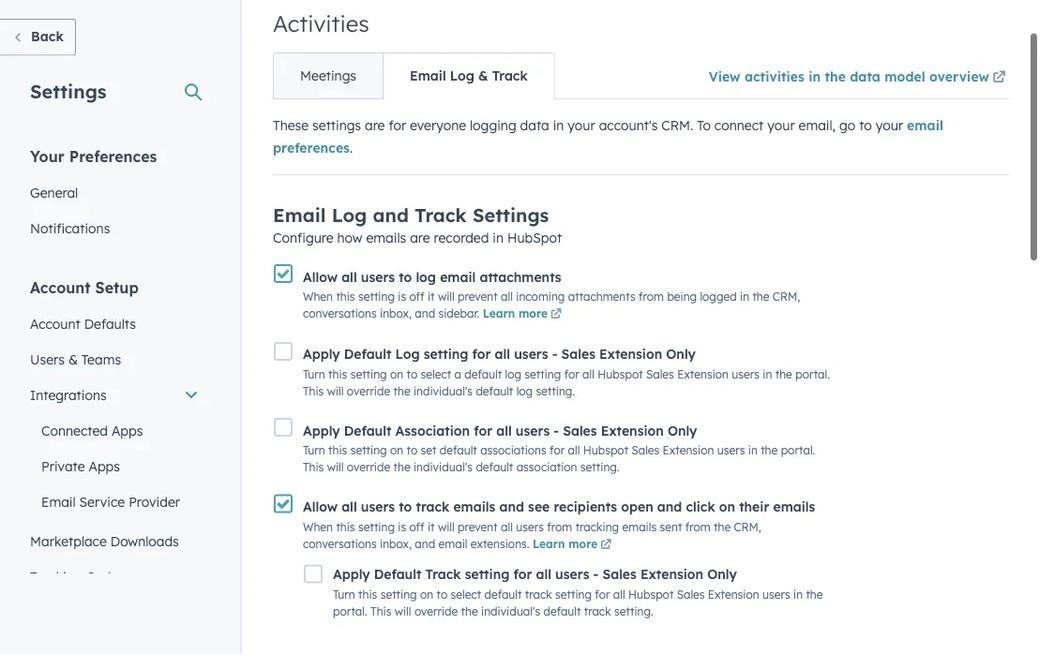 Task type: locate. For each thing, give the bounding box(es) containing it.
prevent up sidebar.
[[458, 290, 498, 304]]

0 vertical spatial -
[[552, 346, 558, 363]]

select left a
[[421, 367, 451, 382]]

these
[[273, 117, 309, 134]]

email down private
[[41, 494, 76, 510]]

email log & track link
[[383, 53, 554, 99]]

email
[[907, 117, 944, 134], [440, 269, 476, 285], [439, 537, 468, 551]]

account for account setup
[[30, 278, 91, 297]]

account inside "link"
[[30, 316, 80, 332]]

open
[[621, 499, 654, 515]]

2 vertical spatial log
[[517, 384, 533, 398]]

allow for allow all users to track emails and see recipients open and click on their emails
[[303, 499, 338, 515]]

0 vertical spatial track
[[492, 68, 528, 84]]

2 vertical spatial hubspot
[[629, 588, 674, 602]]

apps down integrations button
[[112, 423, 143, 439]]

conversations for when this setting is off it will prevent all users from tracking emails sent from the crm, conversations inbox, and email extensions.
[[303, 537, 377, 551]]

from left being
[[639, 290, 664, 304]]

0 vertical spatial select
[[421, 367, 451, 382]]

log up everyone
[[450, 68, 475, 84]]

1 vertical spatial apply
[[303, 423, 340, 439]]

account setup
[[30, 278, 139, 297]]

0 vertical spatial turn
[[303, 367, 325, 382]]

from down "click"
[[686, 520, 711, 534]]

this inside apply default log setting for all users - sales extension only turn this setting on to select a default log setting for all hubspot sales extension users in the portal. this will override the individual's default log setting.
[[328, 367, 347, 382]]

are
[[365, 117, 385, 134], [410, 230, 430, 246]]

log inside apply default log setting for all users - sales extension only turn this setting on to select a default log setting for all hubspot sales extension users in the portal. this will override the individual's default log setting.
[[396, 346, 420, 363]]

1 vertical spatial learn more link
[[533, 537, 615, 554]]

learn right sidebar.
[[483, 307, 515, 321]]

off down set
[[410, 520, 425, 534]]

click
[[686, 499, 716, 515]]

0 horizontal spatial log
[[332, 204, 367, 227]]

0 vertical spatial email
[[410, 68, 446, 84]]

prevent inside when this setting is off it will prevent all users from tracking emails sent from the crm, conversations inbox, and email extensions.
[[458, 520, 498, 534]]

0 vertical spatial apps
[[112, 423, 143, 439]]

allow all users to log email attachments
[[303, 269, 562, 285]]

0 vertical spatial more
[[519, 307, 548, 321]]

and left extensions.
[[415, 537, 435, 551]]

crm, right logged
[[773, 290, 800, 304]]

turn inside apply default track setting for all users - sales extension only turn this setting on to select default track setting for all hubspot sales extension users in the portal. this will override the individual's default track setting.
[[333, 588, 355, 602]]

will inside apply default log setting for all users - sales extension only turn this setting on to select a default log setting for all hubspot sales extension users in the portal. this will override the individual's default log setting.
[[327, 384, 344, 398]]

& up logging
[[479, 68, 488, 84]]

will
[[438, 290, 455, 304], [327, 384, 344, 398], [327, 461, 344, 475], [438, 520, 455, 534], [395, 605, 411, 619]]

1 vertical spatial attachments
[[568, 290, 636, 304]]

prevent inside when this setting is off it will prevent all incoming attachments from being logged in the crm, conversations inbox, and sidebar.
[[458, 290, 498, 304]]

crm, down the their
[[734, 520, 762, 534]]

0 vertical spatial are
[[365, 117, 385, 134]]

learn for users
[[533, 537, 565, 551]]

track for and
[[415, 204, 467, 227]]

for up associations
[[474, 423, 493, 439]]

inbox,
[[380, 307, 412, 321], [380, 537, 412, 551]]

settings
[[30, 79, 107, 103], [473, 204, 549, 227]]

private
[[41, 458, 85, 475]]

1 vertical spatial override
[[347, 461, 390, 475]]

1 vertical spatial more
[[569, 537, 598, 551]]

0 horizontal spatial attachments
[[480, 269, 562, 285]]

when inside when this setting is off it will prevent all incoming attachments from being logged in the crm, conversations inbox, and sidebar.
[[303, 290, 333, 304]]

1 prevent from the top
[[458, 290, 498, 304]]

extension down when this setting is off it will prevent all incoming attachments from being logged in the crm, conversations inbox, and sidebar.
[[600, 346, 663, 363]]

inbox, for email
[[380, 537, 412, 551]]

navigation
[[273, 53, 555, 99]]

setting. inside apply default log setting for all users - sales extension only turn this setting on to select a default log setting for all hubspot sales extension users in the portal. this will override the individual's default log setting.
[[536, 384, 575, 398]]

attachments up incoming
[[480, 269, 562, 285]]

0 vertical spatial learn more link
[[483, 307, 565, 324]]

to
[[697, 117, 711, 134]]

track inside email log and track settings configure how emails are recorded in hubspot
[[415, 204, 467, 227]]

setting. up recipients
[[581, 461, 620, 475]]

1 vertical spatial email
[[273, 204, 326, 227]]

from down "allow all users to track emails and see recipients open and click on their emails"
[[547, 520, 573, 534]]

0 vertical spatial log
[[416, 269, 436, 285]]

setting
[[358, 290, 395, 304], [424, 346, 469, 363], [351, 367, 387, 382], [525, 367, 561, 382], [351, 444, 387, 458], [358, 520, 395, 534], [465, 566, 510, 583], [381, 588, 417, 602], [555, 588, 592, 602]]

default inside "apply default association for all users - sales extension only turn this setting on to set default associations for all hubspot sales extension users in the portal. this will override the individual's default association setting."
[[344, 423, 392, 439]]

email service provider link
[[19, 485, 210, 520]]

0 vertical spatial attachments
[[480, 269, 562, 285]]

on inside "apply default association for all users - sales extension only turn this setting on to set default associations for all hubspot sales extension users in the portal. this will override the individual's default association setting."
[[390, 444, 404, 458]]

2 vertical spatial email
[[439, 537, 468, 551]]

email inside account setup element
[[41, 494, 76, 510]]

1 vertical spatial allow
[[303, 499, 338, 515]]

your
[[568, 117, 596, 134], [768, 117, 795, 134], [876, 117, 904, 134]]

0 vertical spatial off
[[410, 290, 425, 304]]

2 vertical spatial this
[[371, 605, 392, 619]]

tracking
[[576, 520, 619, 534]]

&
[[479, 68, 488, 84], [68, 351, 78, 368]]

conversations inside when this setting is off it will prevent all users from tracking emails sent from the crm, conversations inbox, and email extensions.
[[303, 537, 377, 551]]

in inside when this setting is off it will prevent all incoming attachments from being logged in the crm, conversations inbox, and sidebar.
[[740, 290, 750, 304]]

sales
[[562, 346, 596, 363], [646, 367, 674, 382], [563, 423, 597, 439], [632, 444, 660, 458], [603, 566, 637, 583], [677, 588, 705, 602]]

your right go
[[876, 117, 904, 134]]

off inside when this setting is off it will prevent all users from tracking emails sent from the crm, conversations inbox, and email extensions.
[[410, 520, 425, 534]]

attachments inside when this setting is off it will prevent all incoming attachments from being logged in the crm, conversations inbox, and sidebar.
[[568, 290, 636, 304]]

being
[[667, 290, 697, 304]]

logging
[[470, 117, 517, 134]]

turn for apply default track setting for all users - sales extension only
[[333, 588, 355, 602]]

individual's
[[414, 384, 473, 398], [414, 461, 473, 475], [481, 605, 541, 619]]

users
[[30, 351, 65, 368]]

meetings
[[300, 68, 357, 84]]

setting. inside apply default track setting for all users - sales extension only turn this setting on to select default track setting for all hubspot sales extension users in the portal. this will override the individual's default track setting.
[[615, 605, 654, 619]]

0 vertical spatial crm,
[[773, 290, 800, 304]]

association
[[396, 423, 470, 439]]

hubspot inside "apply default association for all users - sales extension only turn this setting on to set default associations for all hubspot sales extension users in the portal. this will override the individual's default association setting."
[[583, 444, 629, 458]]

off down "allow all users to log email attachments"
[[410, 290, 425, 304]]

1 vertical spatial data
[[520, 117, 550, 134]]

1 horizontal spatial your
[[768, 117, 795, 134]]

default
[[344, 346, 392, 363], [344, 423, 392, 439], [374, 566, 422, 583]]

2 account from the top
[[30, 316, 80, 332]]

your preferences element
[[19, 146, 210, 246]]

more
[[519, 307, 548, 321], [569, 537, 598, 551]]

1 vertical spatial is
[[398, 520, 406, 534]]

2 your from the left
[[768, 117, 795, 134]]

select down extensions.
[[451, 588, 481, 602]]

log inside email log and track settings configure how emails are recorded in hubspot
[[332, 204, 367, 227]]

0 horizontal spatial more
[[519, 307, 548, 321]]

0 vertical spatial individual's
[[414, 384, 473, 398]]

connect
[[715, 117, 764, 134]]

1 vertical spatial default
[[344, 423, 392, 439]]

marketplace
[[30, 533, 107, 550]]

2 when from the top
[[303, 520, 333, 534]]

inbox, inside when this setting is off it will prevent all users from tracking emails sent from the crm, conversations inbox, and email extensions.
[[380, 537, 412, 551]]

and
[[373, 204, 409, 227], [415, 307, 435, 321], [500, 499, 524, 515], [658, 499, 682, 515], [415, 537, 435, 551]]

this inside when this setting is off it will prevent all users from tracking emails sent from the crm, conversations inbox, and email extensions.
[[336, 520, 355, 534]]

log up associations
[[517, 384, 533, 398]]

0 vertical spatial inbox,
[[380, 307, 412, 321]]

off for email
[[410, 520, 425, 534]]

hubspot inside apply default log setting for all users - sales extension only turn this setting on to select a default log setting for all hubspot sales extension users in the portal. this will override the individual's default log setting.
[[598, 367, 643, 382]]

0 horizontal spatial settings
[[30, 79, 107, 103]]

log for and
[[332, 204, 367, 227]]

2 vertical spatial log
[[396, 346, 420, 363]]

0 vertical spatial account
[[30, 278, 91, 297]]

default inside apply default log setting for all users - sales extension only turn this setting on to select a default log setting for all hubspot sales extension users in the portal. this will override the individual's default log setting.
[[344, 346, 392, 363]]

learn more for incoming
[[483, 307, 548, 321]]

when for when this setting is off it will prevent all incoming attachments from being logged in the crm, conversations inbox, and sidebar.
[[303, 290, 333, 304]]

0 vertical spatial settings
[[30, 79, 107, 103]]

track
[[416, 499, 450, 515], [525, 588, 552, 602], [584, 605, 611, 619]]

and inside when this setting is off it will prevent all users from tracking emails sent from the crm, conversations inbox, and email extensions.
[[415, 537, 435, 551]]

conversations inside when this setting is off it will prevent all incoming attachments from being logged in the crm, conversations inbox, and sidebar.
[[303, 307, 377, 321]]

1 vertical spatial inbox,
[[380, 537, 412, 551]]

- up association
[[554, 423, 559, 439]]

2 horizontal spatial email
[[410, 68, 446, 84]]

1 inbox, from the top
[[380, 307, 412, 321]]

crm, inside when this setting is off it will prevent all incoming attachments from being logged in the crm, conversations inbox, and sidebar.
[[773, 290, 800, 304]]

log down "recorded"
[[416, 269, 436, 285]]

1 horizontal spatial log
[[396, 346, 420, 363]]

select for track
[[451, 588, 481, 602]]

configure
[[273, 230, 334, 246]]

apply inside apply default log setting for all users - sales extension only turn this setting on to select a default log setting for all hubspot sales extension users in the portal. this will override the individual's default log setting.
[[303, 346, 340, 363]]

2 off from the top
[[410, 520, 425, 534]]

is inside when this setting is off it will prevent all users from tracking emails sent from the crm, conversations inbox, and email extensions.
[[398, 520, 406, 534]]

email log and track settings configure how emails are recorded in hubspot
[[273, 204, 562, 246]]

sales down being
[[646, 367, 674, 382]]

select inside apply default track setting for all users - sales extension only turn this setting on to select default track setting for all hubspot sales extension users in the portal. this will override the individual's default track setting.
[[451, 588, 481, 602]]

and left see
[[500, 499, 524, 515]]

connected
[[41, 423, 108, 439]]

settings up the hubspot
[[473, 204, 549, 227]]

it down set
[[428, 520, 435, 534]]

only
[[666, 346, 696, 363], [668, 423, 698, 439], [708, 566, 737, 583]]

email up sidebar.
[[440, 269, 476, 285]]

apply default association for all users - sales extension only turn this setting on to set default associations for all hubspot sales extension users in the portal. this will override the individual's default association setting.
[[303, 423, 816, 475]]

more down tracking
[[569, 537, 598, 551]]

account up account defaults
[[30, 278, 91, 297]]

email for email log & track
[[410, 68, 446, 84]]

learn
[[483, 307, 515, 321], [533, 537, 565, 551]]

1 horizontal spatial &
[[479, 68, 488, 84]]

settings down back
[[30, 79, 107, 103]]

apply default track setting for all users - sales extension only turn this setting on to select default track setting for all hubspot sales extension users in the portal. this will override the individual's default track setting.
[[333, 566, 823, 619]]

setting inside when this setting is off it will prevent all users from tracking emails sent from the crm, conversations inbox, and email extensions.
[[358, 520, 395, 534]]

it for email
[[428, 520, 435, 534]]

service
[[79, 494, 125, 510]]

learn more link down incoming
[[483, 307, 565, 324]]

1 vertical spatial track
[[525, 588, 552, 602]]

1 vertical spatial it
[[428, 520, 435, 534]]

1 vertical spatial learn more
[[533, 537, 598, 551]]

.
[[350, 140, 353, 156]]

all inside when this setting is off it will prevent all incoming attachments from being logged in the crm, conversations inbox, and sidebar.
[[501, 290, 513, 304]]

email up the configure
[[273, 204, 326, 227]]

will inside when this setting is off it will prevent all users from tracking emails sent from the crm, conversations inbox, and email extensions.
[[438, 520, 455, 534]]

the
[[825, 68, 846, 84], [753, 290, 770, 304], [776, 367, 793, 382], [394, 384, 411, 398], [761, 444, 778, 458], [394, 461, 411, 475], [714, 520, 731, 534], [806, 588, 823, 602], [461, 605, 478, 619]]

data right logging
[[520, 117, 550, 134]]

learn more link down tracking
[[533, 537, 615, 554]]

is for email
[[398, 520, 406, 534]]

2 vertical spatial only
[[708, 566, 737, 583]]

1 horizontal spatial are
[[410, 230, 430, 246]]

2 vertical spatial portal.
[[333, 605, 368, 619]]

link opens in a new window image
[[551, 309, 562, 321]]

2 is from the top
[[398, 520, 406, 534]]

only inside apply default track setting for all users - sales extension only turn this setting on to select default track setting for all hubspot sales extension users in the portal. this will override the individual's default track setting.
[[708, 566, 737, 583]]

on inside apply default track setting for all users - sales extension only turn this setting on to select default track setting for all hubspot sales extension users in the portal. this will override the individual's default track setting.
[[420, 588, 434, 602]]

email left extensions.
[[439, 537, 468, 551]]

email service provider
[[41, 494, 180, 510]]

provider
[[129, 494, 180, 510]]

only down being
[[666, 346, 696, 363]]

turn inside "apply default association for all users - sales extension only turn this setting on to set default associations for all hubspot sales extension users in the portal. this will override the individual's default association setting."
[[303, 444, 325, 458]]

- down tracking
[[593, 566, 599, 583]]

emails down open
[[622, 520, 657, 534]]

learn more
[[483, 307, 548, 321], [533, 537, 598, 551]]

individual's down extensions.
[[481, 605, 541, 619]]

2 vertical spatial apply
[[333, 566, 370, 583]]

extensions.
[[471, 537, 530, 551]]

crm, inside when this setting is off it will prevent all users from tracking emails sent from the crm, conversations inbox, and email extensions.
[[734, 520, 762, 534]]

1 horizontal spatial crm,
[[773, 290, 800, 304]]

only inside apply default log setting for all users - sales extension only turn this setting on to select a default log setting for all hubspot sales extension users in the portal. this will override the individual's default log setting.
[[666, 346, 696, 363]]

0 vertical spatial email
[[907, 117, 944, 134]]

is
[[398, 290, 406, 304], [398, 520, 406, 534]]

1 vertical spatial track
[[415, 204, 467, 227]]

1 vertical spatial crm,
[[734, 520, 762, 534]]

this inside apply default track setting for all users - sales extension only turn this setting on to select default track setting for all hubspot sales extension users in the portal. this will override the individual's default track setting.
[[371, 605, 392, 619]]

more for attachments
[[519, 307, 548, 321]]

off inside when this setting is off it will prevent all incoming attachments from being logged in the crm, conversations inbox, and sidebar.
[[410, 290, 425, 304]]

1 vertical spatial &
[[68, 351, 78, 368]]

only for apply default track setting for all users - sales extension only
[[708, 566, 737, 583]]

default for log
[[344, 346, 392, 363]]

1 vertical spatial conversations
[[303, 537, 377, 551]]

default inside apply default track setting for all users - sales extension only turn this setting on to select default track setting for all hubspot sales extension users in the portal. this will override the individual's default track setting.
[[374, 566, 422, 583]]

2 horizontal spatial log
[[450, 68, 475, 84]]

allow all users to track emails and see recipients open and click on their emails
[[303, 499, 816, 515]]

for
[[389, 117, 406, 134], [472, 346, 491, 363], [565, 367, 580, 382], [474, 423, 493, 439], [550, 444, 565, 458], [514, 566, 532, 583], [595, 588, 610, 602]]

0 horizontal spatial are
[[365, 117, 385, 134]]

this inside apply default track setting for all users - sales extension only turn this setting on to select default track setting for all hubspot sales extension users in the portal. this will override the individual's default track setting.
[[358, 588, 377, 602]]

track
[[492, 68, 528, 84], [415, 204, 467, 227], [426, 566, 461, 583]]

preferences
[[273, 140, 350, 156]]

2 allow from the top
[[303, 499, 338, 515]]

0 vertical spatial data
[[850, 68, 881, 84]]

1 allow from the top
[[303, 269, 338, 285]]

1 vertical spatial turn
[[303, 444, 325, 458]]

to
[[860, 117, 872, 134], [399, 269, 412, 285], [407, 367, 418, 382], [407, 444, 418, 458], [399, 499, 412, 515], [437, 588, 448, 602]]

apps up service
[[89, 458, 120, 475]]

2 horizontal spatial track
[[584, 605, 611, 619]]

it for sidebar.
[[428, 290, 435, 304]]

emails right the their
[[774, 499, 816, 515]]

- down link opens in a new window image
[[552, 346, 558, 363]]

inbox, for sidebar.
[[380, 307, 412, 321]]

1 vertical spatial off
[[410, 520, 425, 534]]

conversations for when this setting is off it will prevent all incoming attachments from being logged in the crm, conversations inbox, and sidebar.
[[303, 307, 377, 321]]

on inside apply default log setting for all users - sales extension only turn this setting on to select a default log setting for all hubspot sales extension users in the portal. this will override the individual's default log setting.
[[390, 367, 404, 382]]

extension down sent
[[641, 566, 704, 583]]

in inside "apply default association for all users - sales extension only turn this setting on to set default associations for all hubspot sales extension users in the portal. this will override the individual's default association setting."
[[749, 444, 758, 458]]

apply inside apply default track setting for all users - sales extension only turn this setting on to select default track setting for all hubspot sales extension users in the portal. this will override the individual's default track setting.
[[333, 566, 370, 583]]

1 vertical spatial log
[[505, 367, 522, 382]]

select
[[421, 367, 451, 382], [451, 588, 481, 602]]

1 it from the top
[[428, 290, 435, 304]]

0 vertical spatial default
[[344, 346, 392, 363]]

more down incoming
[[519, 307, 548, 321]]

1 vertical spatial -
[[554, 423, 559, 439]]

setting. down tracking
[[615, 605, 654, 619]]

attachments right incoming
[[568, 290, 636, 304]]

set
[[421, 444, 437, 458]]

2 inbox, from the top
[[380, 537, 412, 551]]

0 horizontal spatial learn
[[483, 307, 515, 321]]

1 horizontal spatial attachments
[[568, 290, 636, 304]]

1 vertical spatial settings
[[473, 204, 549, 227]]

1 horizontal spatial data
[[850, 68, 881, 84]]

-
[[552, 346, 558, 363], [554, 423, 559, 439], [593, 566, 599, 583]]

in inside apply default track setting for all users - sales extension only turn this setting on to select default track setting for all hubspot sales extension users in the portal. this will override the individual's default track setting.
[[794, 588, 803, 602]]

apply inside "apply default association for all users - sales extension only turn this setting on to set default associations for all hubspot sales extension users in the portal. this will override the individual's default association setting."
[[303, 423, 340, 439]]

to inside apply default track setting for all users - sales extension only turn this setting on to select default track setting for all hubspot sales extension users in the portal. this will override the individual's default track setting.
[[437, 588, 448, 602]]

are right settings
[[365, 117, 385, 134]]

1 vertical spatial only
[[668, 423, 698, 439]]

log right a
[[505, 367, 522, 382]]

notifications
[[30, 220, 110, 236]]

1 vertical spatial learn
[[533, 537, 565, 551]]

for down when this setting is off it will prevent all incoming attachments from being logged in the crm, conversations inbox, and sidebar.
[[565, 367, 580, 382]]

only inside "apply default association for all users - sales extension only turn this setting on to set default associations for all hubspot sales extension users in the portal. this will override the individual's default association setting."
[[668, 423, 698, 439]]

log up association
[[396, 346, 420, 363]]

& inside email log & track link
[[479, 68, 488, 84]]

for down extensions.
[[514, 566, 532, 583]]

1 horizontal spatial learn
[[533, 537, 565, 551]]

1 vertical spatial log
[[332, 204, 367, 227]]

model
[[885, 68, 926, 84]]

this inside apply default log setting for all users - sales extension only turn this setting on to select a default log setting for all hubspot sales extension users in the portal. this will override the individual's default log setting.
[[303, 384, 324, 398]]

2 conversations from the top
[[303, 537, 377, 551]]

apply for apply default track setting for all users - sales extension only
[[333, 566, 370, 583]]

crm.
[[662, 117, 694, 134]]

turn inside apply default log setting for all users - sales extension only turn this setting on to select a default log setting for all hubspot sales extension users in the portal. this will override the individual's default log setting.
[[303, 367, 325, 382]]

- for track
[[593, 566, 599, 583]]

is inside when this setting is off it will prevent all incoming attachments from being logged in the crm, conversations inbox, and sidebar.
[[398, 290, 406, 304]]

0 vertical spatial this
[[303, 384, 324, 398]]

default for association
[[344, 423, 392, 439]]

your left account's on the top of the page
[[568, 117, 596, 134]]

1 horizontal spatial more
[[569, 537, 598, 551]]

account defaults
[[30, 316, 136, 332]]

1 conversations from the top
[[303, 307, 377, 321]]

1 horizontal spatial email
[[273, 204, 326, 227]]

setting. up "apply default association for all users - sales extension only turn this setting on to set default associations for all hubspot sales extension users in the portal. this will override the individual's default association setting."
[[536, 384, 575, 398]]

- inside "apply default association for all users - sales extension only turn this setting on to set default associations for all hubspot sales extension users in the portal. this will override the individual's default association setting."
[[554, 423, 559, 439]]

1 vertical spatial apps
[[89, 458, 120, 475]]

- inside apply default log setting for all users - sales extension only turn this setting on to select a default log setting for all hubspot sales extension users in the portal. this will override the individual's default log setting.
[[552, 346, 558, 363]]

portal.
[[796, 367, 830, 382], [781, 444, 816, 458], [333, 605, 368, 619]]

default down extensions.
[[485, 588, 522, 602]]

extension down the their
[[708, 588, 760, 602]]

and up sent
[[658, 499, 682, 515]]

prevent up extensions.
[[458, 520, 498, 534]]

0 vertical spatial prevent
[[458, 290, 498, 304]]

0 vertical spatial only
[[666, 346, 696, 363]]

email,
[[799, 117, 836, 134]]

crm, for when this setting is off it will prevent all incoming attachments from being logged in the crm, conversations inbox, and sidebar.
[[773, 290, 800, 304]]

log for &
[[450, 68, 475, 84]]

0 vertical spatial hubspot
[[598, 367, 643, 382]]

all inside when this setting is off it will prevent all users from tracking emails sent from the crm, conversations inbox, and email extensions.
[[501, 520, 513, 534]]

hubspot inside apply default track setting for all users - sales extension only turn this setting on to select default track setting for all hubspot sales extension users in the portal. this will override the individual's default track setting.
[[629, 588, 674, 602]]

marketplace downloads
[[30, 533, 179, 550]]

and up "allow all users to log email attachments"
[[373, 204, 409, 227]]

track down set
[[416, 499, 450, 515]]

learn more down incoming
[[483, 307, 548, 321]]

1 vertical spatial setting.
[[581, 461, 620, 475]]

default up associations
[[476, 384, 514, 398]]

0 horizontal spatial email
[[41, 494, 76, 510]]

extension up open
[[601, 423, 664, 439]]

override inside apply default log setting for all users - sales extension only turn this setting on to select a default log setting for all hubspot sales extension users in the portal. this will override the individual's default log setting.
[[347, 384, 390, 398]]

2 prevent from the top
[[458, 520, 498, 534]]

your
[[30, 147, 65, 166]]

the inside when this setting is off it will prevent all users from tracking emails sent from the crm, conversations inbox, and email extensions.
[[714, 520, 731, 534]]

defaults
[[84, 316, 136, 332]]

select inside apply default log setting for all users - sales extension only turn this setting on to select a default log setting for all hubspot sales extension users in the portal. this will override the individual's default log setting.
[[421, 367, 451, 382]]

from
[[639, 290, 664, 304], [547, 520, 573, 534], [686, 520, 711, 534]]

- inside apply default track setting for all users - sales extension only turn this setting on to select default track setting for all hubspot sales extension users in the portal. this will override the individual's default track setting.
[[593, 566, 599, 583]]

default down when this setting is off it will prevent all users from tracking emails sent from the crm, conversations inbox, and email extensions.
[[544, 605, 581, 619]]

in inside apply default log setting for all users - sales extension only turn this setting on to select a default log setting for all hubspot sales extension users in the portal. this will override the individual's default log setting.
[[763, 367, 773, 382]]

email for email service provider
[[41, 494, 76, 510]]

override
[[347, 384, 390, 398], [347, 461, 390, 475], [415, 605, 458, 619]]

learn down see
[[533, 537, 565, 551]]

email inside navigation
[[410, 68, 446, 84]]

it down "allow all users to log email attachments"
[[428, 290, 435, 304]]

1 account from the top
[[30, 278, 91, 297]]

email inside when this setting is off it will prevent all users from tracking emails sent from the crm, conversations inbox, and email extensions.
[[439, 537, 468, 551]]

0 horizontal spatial your
[[568, 117, 596, 134]]

hubspot
[[598, 367, 643, 382], [583, 444, 629, 458], [629, 588, 674, 602]]

emails right how
[[366, 230, 407, 246]]

0 horizontal spatial &
[[68, 351, 78, 368]]

& right users
[[68, 351, 78, 368]]

0 vertical spatial &
[[479, 68, 488, 84]]

1 when from the top
[[303, 290, 333, 304]]

track down when this setting is off it will prevent all users from tracking emails sent from the crm, conversations inbox, and email extensions.
[[525, 588, 552, 602]]

1 vertical spatial this
[[303, 461, 324, 475]]

email up everyone
[[410, 68, 446, 84]]

2 vertical spatial default
[[374, 566, 422, 583]]

0 vertical spatial is
[[398, 290, 406, 304]]

track down tracking
[[584, 605, 611, 619]]

log up how
[[332, 204, 367, 227]]

allow
[[303, 269, 338, 285], [303, 499, 338, 515]]

only down "click"
[[708, 566, 737, 583]]

1 vertical spatial account
[[30, 316, 80, 332]]

individual's inside apply default log setting for all users - sales extension only turn this setting on to select a default log setting for all hubspot sales extension users in the portal. this will override the individual's default log setting.
[[414, 384, 473, 398]]

when inside when this setting is off it will prevent all users from tracking emails sent from the crm, conversations inbox, and email extensions.
[[303, 520, 333, 534]]

2 it from the top
[[428, 520, 435, 534]]

1 is from the top
[[398, 290, 406, 304]]

your left email,
[[768, 117, 795, 134]]

0 vertical spatial apply
[[303, 346, 340, 363]]

users inside when this setting is off it will prevent all users from tracking emails sent from the crm, conversations inbox, and email extensions.
[[516, 520, 544, 534]]

0 vertical spatial conversations
[[303, 307, 377, 321]]

code
[[86, 569, 118, 585]]

default down associations
[[476, 461, 514, 475]]

2 vertical spatial -
[[593, 566, 599, 583]]

and left sidebar.
[[415, 307, 435, 321]]

email down model
[[907, 117, 944, 134]]

account for account defaults
[[30, 316, 80, 332]]

1 off from the top
[[410, 290, 425, 304]]

connected apps link
[[19, 413, 210, 449]]

0 vertical spatial learn
[[483, 307, 515, 321]]

0 vertical spatial it
[[428, 290, 435, 304]]

it inside when this setting is off it will prevent all incoming attachments from being logged in the crm, conversations inbox, and sidebar.
[[428, 290, 435, 304]]

1 horizontal spatial settings
[[473, 204, 549, 227]]

this
[[336, 290, 355, 304], [328, 367, 347, 382], [328, 444, 347, 458], [336, 520, 355, 534], [358, 588, 377, 602]]

individual's down set
[[414, 461, 473, 475]]

link opens in a new window image
[[993, 67, 1006, 89], [993, 71, 1006, 84], [551, 307, 562, 324], [601, 537, 612, 554], [601, 540, 612, 551]]

2 vertical spatial individual's
[[481, 605, 541, 619]]

0 horizontal spatial crm,
[[734, 520, 762, 534]]

account up users
[[30, 316, 80, 332]]

track inside apply default track setting for all users - sales extension only turn this setting on to select default track setting for all hubspot sales extension users in the portal. this will override the individual's default track setting.
[[426, 566, 461, 583]]

2 vertical spatial track
[[584, 605, 611, 619]]

this inside when this setting is off it will prevent all incoming attachments from being logged in the crm, conversations inbox, and sidebar.
[[336, 290, 355, 304]]

logged
[[700, 290, 737, 304]]

individual's down a
[[414, 384, 473, 398]]

1 vertical spatial select
[[451, 588, 481, 602]]

extension down logged
[[678, 367, 729, 382]]

only up "click"
[[668, 423, 698, 439]]

inbox, inside when this setting is off it will prevent all incoming attachments from being logged in the crm, conversations inbox, and sidebar.
[[380, 307, 412, 321]]

data left model
[[850, 68, 881, 84]]

are up "allow all users to log email attachments"
[[410, 230, 430, 246]]

prevent for email
[[458, 520, 498, 534]]

off
[[410, 290, 425, 304], [410, 520, 425, 534]]

learn more down tracking
[[533, 537, 598, 551]]

activities
[[745, 68, 805, 84]]



Task type: vqa. For each thing, say whether or not it's contained in the screenshot.
bottom the email
yes



Task type: describe. For each thing, give the bounding box(es) containing it.
allow for allow all users to log email attachments
[[303, 269, 338, 285]]

apps for private apps
[[89, 458, 120, 475]]

notifications link
[[19, 211, 210, 246]]

the inside when this setting is off it will prevent all incoming attachments from being logged in the crm, conversations inbox, and sidebar.
[[753, 290, 770, 304]]

see
[[528, 499, 550, 515]]

this inside "apply default association for all users - sales extension only turn this setting on to set default associations for all hubspot sales extension users in the portal. this will override the individual's default association setting."
[[328, 444, 347, 458]]

account's
[[599, 117, 658, 134]]

tracking code
[[30, 569, 118, 585]]

when this setting is off it will prevent all users from tracking emails sent from the crm, conversations inbox, and email extensions.
[[303, 520, 762, 551]]

apply for apply default association for all users - sales extension only
[[303, 423, 340, 439]]

off for sidebar.
[[410, 290, 425, 304]]

2 horizontal spatial from
[[686, 520, 711, 534]]

to inside "apply default association for all users - sales extension only turn this setting on to set default associations for all hubspot sales extension users in the portal. this will override the individual's default association setting."
[[407, 444, 418, 458]]

for down sidebar.
[[472, 346, 491, 363]]

back link
[[0, 19, 76, 56]]

connected apps
[[41, 423, 143, 439]]

downloads
[[110, 533, 179, 550]]

activities
[[273, 9, 369, 38]]

extension up "click"
[[663, 444, 714, 458]]

portal. inside apply default track setting for all users - sales extension only turn this setting on to select default track setting for all hubspot sales extension users in the portal. this will override the individual's default track setting.
[[333, 605, 368, 619]]

private apps link
[[19, 449, 210, 485]]

associations
[[481, 444, 547, 458]]

view
[[709, 68, 741, 84]]

setting. inside "apply default association for all users - sales extension only turn this setting on to set default associations for all hubspot sales extension users in the portal. this will override the individual's default association setting."
[[581, 461, 620, 475]]

these settings are for everyone logging data in your account's crm. to connect your email, go to your
[[273, 117, 907, 134]]

are inside email log and track settings configure how emails are recorded in hubspot
[[410, 230, 430, 246]]

apply for apply default log setting for all users - sales extension only
[[303, 346, 340, 363]]

prevent for sidebar.
[[458, 290, 498, 304]]

back
[[31, 28, 64, 45]]

overview
[[930, 68, 990, 84]]

will inside apply default track setting for all users - sales extension only turn this setting on to select default track setting for all hubspot sales extension users in the portal. this will override the individual's default track setting.
[[395, 605, 411, 619]]

apps for connected apps
[[112, 423, 143, 439]]

and inside email log and track settings configure how emails are recorded in hubspot
[[373, 204, 409, 227]]

override inside "apply default association for all users - sales extension only turn this setting on to set default associations for all hubspot sales extension users in the portal. this will override the individual's default association setting."
[[347, 461, 390, 475]]

to inside apply default log setting for all users - sales extension only turn this setting on to select a default log setting for all hubspot sales extension users in the portal. this will override the individual's default log setting.
[[407, 367, 418, 382]]

emails inside when this setting is off it will prevent all users from tracking emails sent from the crm, conversations inbox, and email extensions.
[[622, 520, 657, 534]]

override inside apply default track setting for all users - sales extension only turn this setting on to select default track setting for all hubspot sales extension users in the portal. this will override the individual's default track setting.
[[415, 605, 458, 619]]

email log & track
[[410, 68, 528, 84]]

track for &
[[492, 68, 528, 84]]

teams
[[81, 351, 121, 368]]

email preferences link
[[273, 117, 944, 156]]

sales down sent
[[677, 588, 705, 602]]

learn more for users
[[533, 537, 598, 551]]

apply default log setting for all users - sales extension only turn this setting on to select a default log setting for all hubspot sales extension users in the portal. this will override the individual's default log setting.
[[303, 346, 830, 398]]

0 horizontal spatial from
[[547, 520, 573, 534]]

private apps
[[41, 458, 120, 475]]

email inside email log and track settings configure how emails are recorded in hubspot
[[273, 204, 326, 227]]

crm, for when this setting is off it will prevent all users from tracking emails sent from the crm, conversations inbox, and email extensions.
[[734, 520, 762, 534]]

will inside when this setting is off it will prevent all incoming attachments from being logged in the crm, conversations inbox, and sidebar.
[[438, 290, 455, 304]]

marketplace downloads link
[[19, 524, 210, 560]]

meetings link
[[274, 53, 383, 99]]

setting inside "apply default association for all users - sales extension only turn this setting on to set default associations for all hubspot sales extension users in the portal. this will override the individual's default association setting."
[[351, 444, 387, 458]]

from inside when this setting is off it will prevent all incoming attachments from being logged in the crm, conversations inbox, and sidebar.
[[639, 290, 664, 304]]

0 vertical spatial track
[[416, 499, 450, 515]]

individual's inside "apply default association for all users - sales extension only turn this setting on to set default associations for all hubspot sales extension users in the portal. this will override the individual's default association setting."
[[414, 461, 473, 475]]

integrations
[[30, 387, 107, 403]]

tracking
[[30, 569, 82, 585]]

setting inside when this setting is off it will prevent all incoming attachments from being logged in the crm, conversations inbox, and sidebar.
[[358, 290, 395, 304]]

setup
[[95, 278, 139, 297]]

this inside "apply default association for all users - sales extension only turn this setting on to set default associations for all hubspot sales extension users in the portal. this will override the individual's default association setting."
[[303, 461, 324, 475]]

settings
[[312, 117, 361, 134]]

view activities in the data model overview
[[709, 68, 990, 84]]

- for log
[[552, 346, 558, 363]]

default right set
[[440, 444, 477, 458]]

more for from
[[569, 537, 598, 551]]

everyone
[[410, 117, 466, 134]]

turn for apply default log setting for all users - sales extension only
[[303, 367, 325, 382]]

for up association
[[550, 444, 565, 458]]

recipients
[[554, 499, 618, 515]]

learn for incoming
[[483, 307, 515, 321]]

a
[[455, 367, 462, 382]]

incoming
[[516, 290, 565, 304]]

default right a
[[465, 367, 502, 382]]

sales down link opens in a new window image
[[562, 346, 596, 363]]

for left everyone
[[389, 117, 406, 134]]

navigation containing meetings
[[273, 53, 555, 99]]

when for when this setting is off it will prevent all users from tracking emails sent from the crm, conversations inbox, and email extensions.
[[303, 520, 333, 534]]

go
[[840, 117, 856, 134]]

1 your from the left
[[568, 117, 596, 134]]

emails inside email log and track settings configure how emails are recorded in hubspot
[[366, 230, 407, 246]]

account setup element
[[19, 277, 210, 655]]

tracking code link
[[19, 560, 210, 595]]

sidebar.
[[439, 307, 480, 321]]

& inside users & teams link
[[68, 351, 78, 368]]

recorded
[[434, 230, 489, 246]]

portal. inside apply default log setting for all users - sales extension only turn this setting on to select a default log setting for all hubspot sales extension users in the portal. this will override the individual's default log setting.
[[796, 367, 830, 382]]

view activities in the data model overview link
[[709, 56, 1010, 99]]

email inside email preferences
[[907, 117, 944, 134]]

sales down tracking
[[603, 566, 637, 583]]

3 your from the left
[[876, 117, 904, 134]]

will inside "apply default association for all users - sales extension only turn this setting on to set default associations for all hubspot sales extension users in the portal. this will override the individual's default association setting."
[[327, 461, 344, 475]]

sales up open
[[632, 444, 660, 458]]

when this setting is off it will prevent all incoming attachments from being logged in the crm, conversations inbox, and sidebar.
[[303, 290, 800, 321]]

select for log
[[421, 367, 451, 382]]

sent
[[660, 520, 682, 534]]

users & teams link
[[19, 342, 210, 378]]

account defaults link
[[19, 306, 210, 342]]

learn more link for incoming
[[483, 307, 565, 324]]

and inside when this setting is off it will prevent all incoming attachments from being logged in the crm, conversations inbox, and sidebar.
[[415, 307, 435, 321]]

their
[[739, 499, 770, 515]]

emails up extensions.
[[454, 499, 496, 515]]

association
[[517, 461, 578, 475]]

email preferences
[[273, 117, 944, 156]]

portal. inside "apply default association for all users - sales extension only turn this setting on to set default associations for all hubspot sales extension users in the portal. this will override the individual's default association setting."
[[781, 444, 816, 458]]

1 horizontal spatial track
[[525, 588, 552, 602]]

for down tracking
[[595, 588, 610, 602]]

only for apply default log setting for all users - sales extension only
[[666, 346, 696, 363]]

1 vertical spatial email
[[440, 269, 476, 285]]

learn more link for users
[[533, 537, 615, 554]]

your preferences
[[30, 147, 157, 166]]

individual's inside apply default track setting for all users - sales extension only turn this setting on to select default track setting for all hubspot sales extension users in the portal. this will override the individual's default track setting.
[[481, 605, 541, 619]]

general link
[[19, 175, 210, 211]]

preferences
[[69, 147, 157, 166]]

0 horizontal spatial data
[[520, 117, 550, 134]]

is for sidebar.
[[398, 290, 406, 304]]

sales up association
[[563, 423, 597, 439]]

integrations button
[[19, 378, 210, 413]]

how
[[337, 230, 363, 246]]

in inside email log and track settings configure how emails are recorded in hubspot
[[493, 230, 504, 246]]

settings inside email log and track settings configure how emails are recorded in hubspot
[[473, 204, 549, 227]]

hubspot
[[508, 230, 562, 246]]

users & teams
[[30, 351, 121, 368]]

general
[[30, 184, 78, 201]]

default for track
[[374, 566, 422, 583]]



